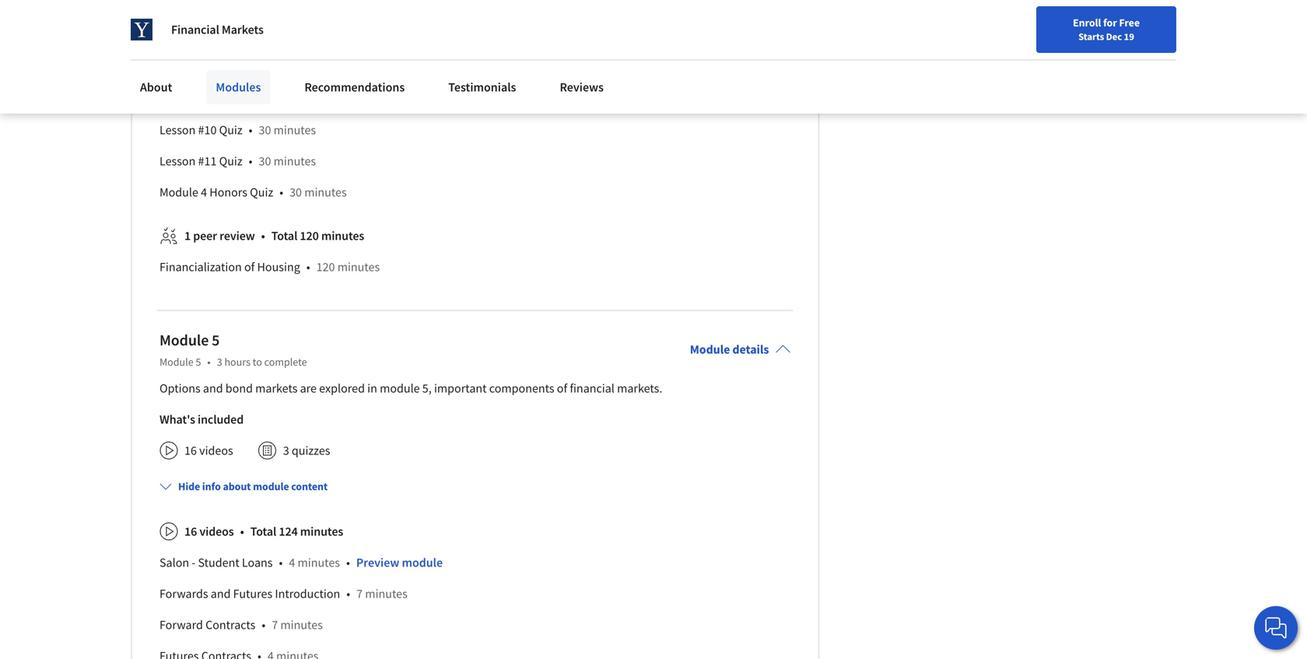 Task type: describe. For each thing, give the bounding box(es) containing it.
included
[[198, 412, 244, 427]]

important
[[434, 381, 487, 396]]

quiz for lesson #11 quiz
[[219, 153, 243, 169]]

financial markets
[[171, 22, 264, 37]]

international regulation • 6 minutes
[[160, 48, 353, 63]]

free
[[1119, 16, 1140, 30]]

• left 6
[[292, 48, 296, 63]]

• down futures
[[262, 617, 266, 633]]

2 vertical spatial quiz
[[250, 185, 273, 200]]

national regulation, part 3
[[160, 17, 298, 32]]

module 4 honors quiz • 30 minutes
[[160, 185, 347, 200]]

0 vertical spatial 5
[[212, 331, 220, 350]]

videos inside the info about module content element
[[199, 524, 234, 539]]

show notifications image
[[1097, 19, 1116, 38]]

for
[[1103, 16, 1117, 30]]

modules link
[[207, 70, 270, 104]]

what's
[[160, 412, 195, 427]]

• inside module 5 module 5 • 3 hours to complete
[[207, 355, 211, 369]]

• right introduction
[[347, 586, 350, 602]]

housing
[[257, 259, 300, 275]]

info
[[202, 480, 221, 494]]

3 up hide info about module content
[[283, 443, 289, 459]]

module for 4
[[160, 185, 198, 200]]

hide info about module content button
[[153, 473, 334, 501]]

regulation
[[230, 48, 286, 63]]

futures
[[233, 586, 272, 602]]

yale university image
[[131, 19, 153, 40]]

#10
[[198, 122, 217, 138]]

• total 124 minutes
[[240, 524, 343, 539]]

forward
[[160, 617, 203, 633]]

of inside hide info about module content region
[[244, 259, 255, 275]]

total for total 90 minutes
[[249, 91, 275, 107]]

and for forwards
[[211, 586, 231, 602]]

markets.
[[617, 381, 662, 396]]

reviews
[[560, 79, 604, 95]]

options
[[160, 381, 201, 396]]

1 vertical spatial 120
[[316, 259, 335, 275]]

reviews link
[[551, 70, 613, 104]]

• up lesson #10 quiz • 30 minutes at the left top of the page
[[239, 91, 243, 107]]

explored
[[319, 381, 365, 396]]

introduction
[[275, 586, 340, 602]]

4 inside the info about module content element
[[289, 555, 295, 571]]

about
[[223, 480, 251, 494]]

• up 'module 4 honors quiz • 30 minutes'
[[249, 153, 253, 169]]

preview module link
[[356, 555, 443, 571]]

2 vertical spatial module
[[402, 555, 443, 571]]

financialization of housing • 120 minutes
[[160, 259, 380, 275]]

modules
[[216, 79, 261, 95]]

regulation,
[[206, 17, 266, 32]]

1 16 from the top
[[184, 443, 197, 459]]

total for total 124 minutes
[[250, 524, 276, 539]]

financialization
[[160, 259, 242, 275]]

testimonials
[[448, 79, 516, 95]]

module details
[[690, 342, 769, 357]]

hide
[[178, 480, 200, 494]]

lesson #10 quiz • 30 minutes
[[160, 122, 316, 138]]

honors
[[210, 185, 247, 200]]

16 videos inside the info about module content element
[[184, 524, 234, 539]]

1 vertical spatial of
[[557, 381, 567, 396]]

chat with us image
[[1264, 616, 1289, 640]]

3 right about link
[[184, 91, 191, 107]]

module for details
[[690, 342, 730, 357]]

quiz for lesson #10 quiz
[[219, 122, 243, 138]]

• total 90 minutes
[[239, 91, 335, 107]]

forward contracts • 7 minutes
[[160, 617, 323, 633]]

3 inside module 5 module 5 • 3 hours to complete
[[217, 355, 222, 369]]

in
[[367, 381, 377, 396]]

90
[[277, 91, 290, 107]]

enroll
[[1073, 16, 1101, 30]]

bond
[[226, 381, 253, 396]]

financial
[[570, 381, 615, 396]]

recommendations
[[305, 79, 405, 95]]

hours
[[224, 355, 251, 369]]

• right review
[[261, 228, 265, 244]]

to
[[253, 355, 262, 369]]

national
[[160, 17, 204, 32]]

0 horizontal spatial 5
[[196, 355, 201, 369]]

testimonials link
[[439, 70, 526, 104]]

1 vertical spatial 7
[[272, 617, 278, 633]]

loans
[[242, 555, 273, 571]]

complete
[[264, 355, 307, 369]]

1
[[184, 228, 191, 244]]

module for 5
[[160, 331, 209, 350]]

• left preview
[[346, 555, 350, 571]]

forwards and futures introduction • 7 minutes
[[160, 586, 408, 602]]



Task type: vqa. For each thing, say whether or not it's contained in the screenshot.
QUIZZES within the Hide info about module content 'region'
yes



Task type: locate. For each thing, give the bounding box(es) containing it.
16 videos up student
[[184, 524, 234, 539]]

19
[[1124, 30, 1134, 43]]

16
[[184, 443, 197, 459], [184, 524, 197, 539]]

salon
[[160, 555, 189, 571]]

3 quizzes up #10
[[184, 91, 232, 107]]

part
[[268, 17, 290, 32]]

videos up student
[[199, 524, 234, 539]]

quiz right #10
[[219, 122, 243, 138]]

videos down included
[[199, 443, 233, 459]]

0 vertical spatial total
[[249, 91, 275, 107]]

total for total 120 minutes
[[271, 228, 298, 244]]

module inside hide info about module content region
[[160, 185, 198, 200]]

hide info about module content region
[[160, 0, 791, 289]]

and down student
[[211, 586, 231, 602]]

1 vertical spatial 3 quizzes
[[283, 443, 330, 459]]

quizzes up content
[[292, 443, 330, 459]]

total up housing
[[271, 228, 298, 244]]

1 vertical spatial 30
[[259, 153, 271, 169]]

markets
[[222, 22, 264, 37]]

1 vertical spatial 16
[[184, 524, 197, 539]]

0 vertical spatial of
[[244, 259, 255, 275]]

0 vertical spatial 4
[[201, 185, 207, 200]]

hide info about module content
[[178, 480, 328, 494]]

preview
[[356, 555, 399, 571]]

lesson left #11
[[160, 153, 196, 169]]

review
[[220, 228, 255, 244]]

0 vertical spatial 7
[[357, 586, 363, 602]]

16 down "what's included"
[[184, 443, 197, 459]]

1 16 videos from the top
[[184, 443, 233, 459]]

3 quizzes up content
[[283, 443, 330, 459]]

• up lesson #11 quiz • 30 minutes
[[249, 122, 253, 138]]

info about module content element
[[153, 466, 791, 659]]

are
[[300, 381, 317, 396]]

student
[[198, 555, 239, 571]]

0 horizontal spatial quizzes
[[193, 91, 232, 107]]

3 left hours
[[217, 355, 222, 369]]

30 up • total 120 minutes
[[290, 185, 302, 200]]

120 down • total 120 minutes
[[316, 259, 335, 275]]

salon - student loans • 4 minutes • preview module
[[160, 555, 443, 571]]

international
[[160, 48, 227, 63]]

30
[[259, 122, 271, 138], [259, 153, 271, 169], [290, 185, 302, 200]]

enroll for free starts dec 19
[[1073, 16, 1140, 43]]

0 vertical spatial 16 videos
[[184, 443, 233, 459]]

lesson for lesson #11 quiz
[[160, 153, 196, 169]]

4
[[201, 185, 207, 200], [289, 555, 295, 571]]

module right preview
[[402, 555, 443, 571]]

what's included
[[160, 412, 244, 427]]

total left 124
[[250, 524, 276, 539]]

#11
[[198, 153, 217, 169]]

module left 5,
[[380, 381, 420, 396]]

0 vertical spatial quizzes
[[193, 91, 232, 107]]

• right loans
[[279, 555, 283, 571]]

• right honors
[[280, 185, 283, 200]]

module inside dropdown button
[[253, 480, 289, 494]]

• total 120 minutes
[[261, 228, 364, 244]]

quiz
[[219, 122, 243, 138], [219, 153, 243, 169], [250, 185, 273, 200]]

0 vertical spatial 30
[[259, 122, 271, 138]]

components
[[489, 381, 555, 396]]

total left 90 at the top of page
[[249, 91, 275, 107]]

0 vertical spatial lesson
[[160, 122, 196, 138]]

7 down forwards and futures introduction • 7 minutes
[[272, 617, 278, 633]]

options and bond markets are explored in module 5, important components of financial markets.
[[160, 381, 662, 396]]

videos
[[199, 443, 233, 459], [199, 524, 234, 539]]

2 16 videos from the top
[[184, 524, 234, 539]]

1 horizontal spatial 4
[[289, 555, 295, 571]]

about
[[140, 79, 172, 95]]

1 vertical spatial 4
[[289, 555, 295, 571]]

0 vertical spatial 16
[[184, 443, 197, 459]]

2 16 from the top
[[184, 524, 197, 539]]

120
[[300, 228, 319, 244], [316, 259, 335, 275]]

module
[[380, 381, 420, 396], [253, 480, 289, 494], [402, 555, 443, 571]]

30 up 'module 4 honors quiz • 30 minutes'
[[259, 153, 271, 169]]

120 up housing
[[300, 228, 319, 244]]

1 vertical spatial lesson
[[160, 153, 196, 169]]

1 vertical spatial quiz
[[219, 153, 243, 169]]

about link
[[131, 70, 182, 104]]

total inside the info about module content element
[[250, 524, 276, 539]]

3 quizzes
[[184, 91, 232, 107], [283, 443, 330, 459]]

5
[[212, 331, 220, 350], [196, 355, 201, 369]]

1 vertical spatial total
[[271, 228, 298, 244]]

1 horizontal spatial 7
[[357, 586, 363, 602]]

16 videos down "what's included"
[[184, 443, 233, 459]]

1 vertical spatial 5
[[196, 355, 201, 369]]

quizzes inside hide info about module content region
[[193, 91, 232, 107]]

quizzes
[[193, 91, 232, 107], [292, 443, 330, 459]]

16 inside the info about module content element
[[184, 524, 197, 539]]

total
[[249, 91, 275, 107], [271, 228, 298, 244], [250, 524, 276, 539]]

contracts
[[205, 617, 256, 633]]

and left bond
[[203, 381, 223, 396]]

16 up -
[[184, 524, 197, 539]]

6
[[302, 48, 308, 63]]

0 horizontal spatial of
[[244, 259, 255, 275]]

0 vertical spatial 120
[[300, 228, 319, 244]]

dec
[[1106, 30, 1122, 43]]

0 horizontal spatial 4
[[201, 185, 207, 200]]

0 vertical spatial 3 quizzes
[[184, 91, 232, 107]]

124
[[279, 524, 298, 539]]

1 vertical spatial quizzes
[[292, 443, 330, 459]]

2 videos from the top
[[199, 524, 234, 539]]

• left hours
[[207, 355, 211, 369]]

details
[[733, 342, 769, 357]]

1 vertical spatial videos
[[199, 524, 234, 539]]

7
[[357, 586, 363, 602], [272, 617, 278, 633]]

english button
[[981, 0, 1075, 51]]

markets
[[255, 381, 298, 396]]

1 horizontal spatial quizzes
[[292, 443, 330, 459]]

module right about
[[253, 480, 289, 494]]

3 right part
[[292, 17, 298, 32]]

0 horizontal spatial 3 quizzes
[[184, 91, 232, 107]]

• up loans
[[240, 524, 244, 539]]

2 vertical spatial 30
[[290, 185, 302, 200]]

1 vertical spatial and
[[211, 586, 231, 602]]

module 5 module 5 • 3 hours to complete
[[160, 331, 307, 369]]

1 lesson from the top
[[160, 122, 196, 138]]

1 videos from the top
[[199, 443, 233, 459]]

and
[[203, 381, 223, 396], [211, 586, 231, 602]]

lesson #11 quiz • 30 minutes
[[160, 153, 316, 169]]

module
[[160, 185, 198, 200], [160, 331, 209, 350], [690, 342, 730, 357], [160, 355, 194, 369]]

lesson
[[160, 122, 196, 138], [160, 153, 196, 169]]

quizzes up #10
[[193, 91, 232, 107]]

2 lesson from the top
[[160, 153, 196, 169]]

0 horizontal spatial 7
[[272, 617, 278, 633]]

content
[[291, 480, 328, 494]]

financial
[[171, 22, 219, 37]]

5,
[[422, 381, 432, 396]]

and for options
[[203, 381, 223, 396]]

1 horizontal spatial of
[[557, 381, 567, 396]]

16 videos
[[184, 443, 233, 459], [184, 524, 234, 539]]

of
[[244, 259, 255, 275], [557, 381, 567, 396]]

30 down '• total 90 minutes'
[[259, 122, 271, 138]]

lesson left #10
[[160, 122, 196, 138]]

• right housing
[[306, 259, 310, 275]]

30 for lesson #11 quiz
[[259, 153, 271, 169]]

english
[[1009, 18, 1047, 33]]

30 for lesson #10 quiz
[[259, 122, 271, 138]]

quiz right #11
[[219, 153, 243, 169]]

of left housing
[[244, 259, 255, 275]]

1 vertical spatial module
[[253, 480, 289, 494]]

forwards
[[160, 586, 208, 602]]

1 vertical spatial 16 videos
[[184, 524, 234, 539]]

1 horizontal spatial 5
[[212, 331, 220, 350]]

•
[[292, 48, 296, 63], [239, 91, 243, 107], [249, 122, 253, 138], [249, 153, 253, 169], [280, 185, 283, 200], [261, 228, 265, 244], [306, 259, 310, 275], [207, 355, 211, 369], [240, 524, 244, 539], [279, 555, 283, 571], [346, 555, 350, 571], [347, 586, 350, 602], [262, 617, 266, 633]]

3 quizzes inside hide info about module content region
[[184, 91, 232, 107]]

2 vertical spatial total
[[250, 524, 276, 539]]

4 down "• total 124 minutes"
[[289, 555, 295, 571]]

0 vertical spatial and
[[203, 381, 223, 396]]

of left financial
[[557, 381, 567, 396]]

7 down preview
[[357, 586, 363, 602]]

and inside the info about module content element
[[211, 586, 231, 602]]

4 left honors
[[201, 185, 207, 200]]

-
[[192, 555, 196, 571]]

0 vertical spatial quiz
[[219, 122, 243, 138]]

lesson for lesson #10 quiz
[[160, 122, 196, 138]]

1 horizontal spatial 3 quizzes
[[283, 443, 330, 459]]

quiz right honors
[[250, 185, 273, 200]]

0 vertical spatial module
[[380, 381, 420, 396]]

None search field
[[222, 10, 595, 41]]

starts
[[1079, 30, 1104, 43]]

peer
[[193, 228, 217, 244]]

recommendations link
[[295, 70, 414, 104]]

4 inside hide info about module content region
[[201, 185, 207, 200]]

0 vertical spatial videos
[[199, 443, 233, 459]]

1 peer review
[[184, 228, 255, 244]]



